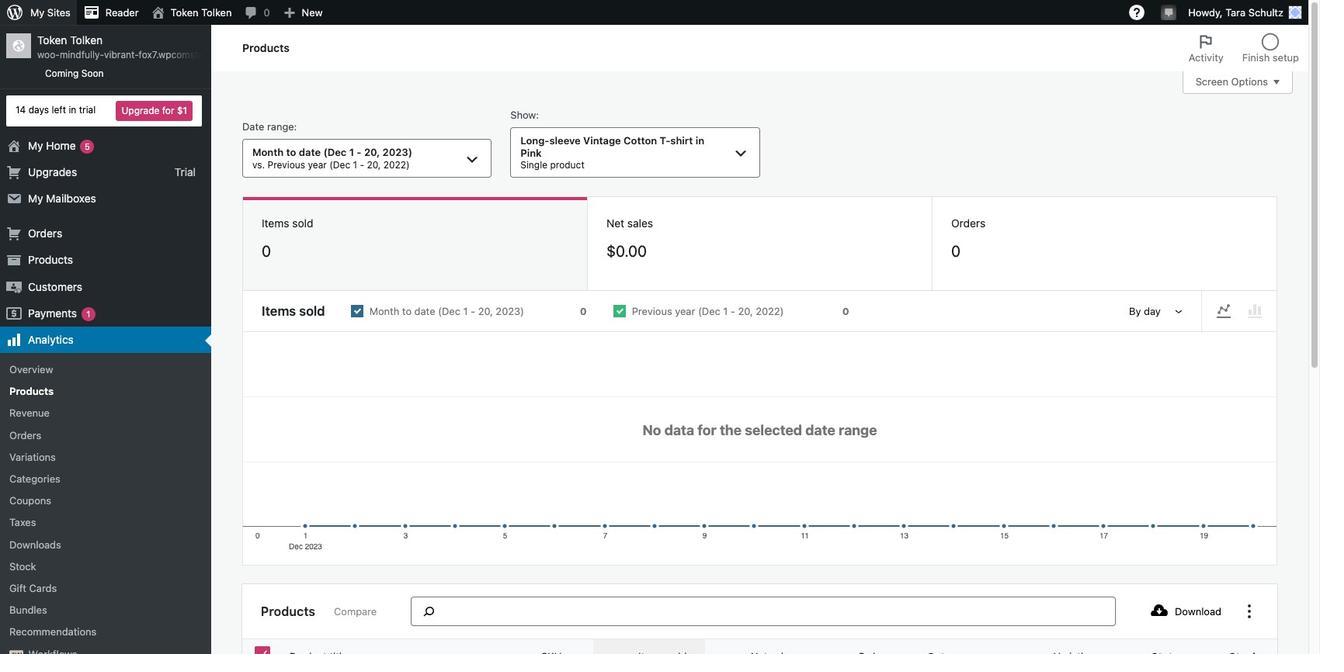 Task type: locate. For each thing, give the bounding box(es) containing it.
0 horizontal spatial year
[[308, 159, 327, 171]]

shirt
[[671, 135, 693, 147]]

0 link
[[238, 0, 276, 25]]

items
[[262, 217, 289, 230], [262, 304, 296, 319]]

0 horizontal spatial 2023)
[[383, 146, 413, 159]]

2 vertical spatial my
[[28, 192, 43, 205]]

products link down analytics link
[[0, 381, 211, 403]]

1 items from the top
[[262, 217, 289, 230]]

reader
[[106, 6, 139, 19]]

analytics
[[28, 333, 74, 346]]

0 vertical spatial sold
[[292, 217, 313, 230]]

menu bar
[[1203, 298, 1277, 326]]

20,
[[364, 146, 380, 159], [367, 159, 381, 171], [478, 305, 493, 318], [739, 305, 753, 318]]

fox7.wpcomstaging.com
[[139, 49, 244, 61]]

my for my sites
[[30, 6, 45, 19]]

home
[[46, 139, 76, 152]]

token inside "link"
[[171, 6, 199, 19]]

0 vertical spatial orders link
[[0, 221, 211, 247]]

stock
[[9, 561, 36, 573]]

orders
[[952, 217, 986, 230], [28, 227, 62, 240], [9, 429, 41, 442]]

1 vertical spatial 2023)
[[496, 305, 524, 318]]

show
[[511, 109, 536, 121]]

0 vertical spatial 2023)
[[383, 146, 413, 159]]

0 vertical spatial month
[[253, 146, 284, 159]]

sold
[[292, 217, 313, 230], [299, 304, 325, 319]]

show :
[[511, 109, 539, 121]]

in
[[69, 104, 76, 116], [696, 135, 705, 147]]

token inside the token tolken woo-mindfully-vibrant-fox7.wpcomstaging.com coming soon
[[37, 33, 67, 47]]

previous
[[268, 159, 305, 171], [632, 305, 673, 318]]

tolken inside "link"
[[201, 6, 232, 19]]

tolken up mindfully- in the left of the page
[[70, 33, 103, 47]]

date inside month to date (dec 1 - 20, 2023) vs. previous year (dec 1 - 20, 2022)
[[299, 146, 321, 159]]

0 inside toolbar navigation
[[264, 6, 270, 19]]

month for month to date (dec 1 - 20, 2023) vs. previous year (dec 1 - 20, 2022)
[[253, 146, 284, 159]]

1 vertical spatial to
[[402, 305, 412, 318]]

2023) inside month to date (dec 1 - 20, 2023) vs. previous year (dec 1 - 20, 2022)
[[383, 146, 413, 159]]

long-
[[521, 135, 550, 147]]

howdy, tara schultz
[[1189, 6, 1284, 19]]

products up customers
[[28, 254, 73, 267]]

main menu navigation
[[0, 25, 244, 655]]

0 horizontal spatial previous
[[268, 159, 305, 171]]

0 vertical spatial to
[[286, 146, 296, 159]]

my left sites
[[30, 6, 45, 19]]

1 horizontal spatial previous
[[632, 305, 673, 318]]

finish setup
[[1243, 51, 1300, 64]]

1 horizontal spatial month
[[370, 305, 400, 318]]

1 horizontal spatial token
[[171, 6, 199, 19]]

1 vertical spatial date
[[415, 305, 436, 318]]

token up the fox7.wpcomstaging.com
[[171, 6, 199, 19]]

1 vertical spatial items
[[262, 304, 296, 319]]

reader link
[[77, 0, 145, 25]]

0 vertical spatial in
[[69, 104, 76, 116]]

1 horizontal spatial 2023)
[[496, 305, 524, 318]]

1 items sold from the top
[[262, 217, 313, 230]]

0 horizontal spatial month
[[253, 146, 284, 159]]

orders link
[[0, 221, 211, 247], [0, 425, 211, 447]]

token for token tolken woo-mindfully-vibrant-fox7.wpcomstaging.com coming soon
[[37, 33, 67, 47]]

month inside month to date (dec 1 - 20, 2023) vs. previous year (dec 1 - 20, 2022)
[[253, 146, 284, 159]]

items sold inside the performance indicators menu
[[262, 217, 313, 230]]

0 horizontal spatial tolken
[[70, 33, 103, 47]]

0 vertical spatial tolken
[[201, 6, 232, 19]]

1 vertical spatial month
[[370, 305, 400, 318]]

0 horizontal spatial to
[[286, 146, 296, 159]]

1 vertical spatial products link
[[0, 381, 211, 403]]

orders link up "categories" link
[[0, 425, 211, 447]]

date for month to date (dec 1 - 20, 2023)
[[415, 305, 436, 318]]

year
[[308, 159, 327, 171], [675, 305, 696, 318]]

0 vertical spatial my
[[30, 6, 45, 19]]

0 horizontal spatial 2022)
[[384, 159, 410, 171]]

previous down $0.00 at the top of the page
[[632, 305, 673, 318]]

1 horizontal spatial tolken
[[201, 6, 232, 19]]

1 vertical spatial my
[[28, 139, 43, 152]]

1 vertical spatial items sold
[[262, 304, 325, 319]]

0 vertical spatial 2022)
[[384, 159, 410, 171]]

-
[[357, 146, 362, 159], [360, 159, 364, 171], [471, 305, 476, 318], [731, 305, 736, 318]]

in inside navigation
[[69, 104, 76, 116]]

0 vertical spatial token
[[171, 6, 199, 19]]

orders inside the performance indicators menu
[[952, 217, 986, 230]]

bundles link
[[0, 600, 211, 622]]

1 vertical spatial tolken
[[70, 33, 103, 47]]

upgrade for $1
[[122, 105, 187, 116]]

recommendations
[[9, 626, 97, 639]]

gift cards link
[[0, 578, 211, 600]]

$0.00
[[607, 243, 647, 260]]

payments
[[28, 307, 77, 320]]

bar chart image
[[1246, 302, 1265, 321]]

date range :
[[242, 120, 297, 133]]

2023)
[[383, 146, 413, 159], [496, 305, 524, 318]]

0 vertical spatial items
[[262, 217, 289, 230]]

: right date
[[294, 120, 297, 133]]

1 horizontal spatial :
[[536, 109, 539, 121]]

in right the shirt
[[696, 135, 705, 147]]

products
[[242, 41, 290, 54], [28, 254, 73, 267], [9, 386, 54, 398], [261, 605, 316, 619]]

0 vertical spatial products link
[[0, 247, 211, 274]]

tolken inside the token tolken woo-mindfully-vibrant-fox7.wpcomstaging.com coming soon
[[70, 33, 103, 47]]

date
[[299, 146, 321, 159], [415, 305, 436, 318]]

to
[[286, 146, 296, 159], [402, 305, 412, 318]]

download button
[[1141, 598, 1232, 626]]

my inside toolbar navigation
[[30, 6, 45, 19]]

tab list
[[1180, 25, 1309, 71]]

my left home
[[28, 139, 43, 152]]

orders link down my mailboxes link
[[0, 221, 211, 247]]

taxes
[[9, 517, 36, 529]]

t-
[[660, 135, 671, 147]]

my mailboxes link
[[0, 186, 211, 212]]

0 vertical spatial previous
[[268, 159, 305, 171]]

1 vertical spatial orders link
[[0, 425, 211, 447]]

1 vertical spatial previous
[[632, 305, 673, 318]]

tolken left 0 link
[[201, 6, 232, 19]]

single
[[521, 159, 548, 171]]

: up long- in the left top of the page
[[536, 109, 539, 121]]

0 horizontal spatial token
[[37, 33, 67, 47]]

14
[[16, 104, 26, 116]]

(dec
[[324, 146, 347, 159], [330, 159, 350, 171], [438, 305, 461, 318], [698, 305, 721, 318]]

1 horizontal spatial to
[[402, 305, 412, 318]]

vibrant-
[[104, 49, 139, 61]]

products link up customers
[[0, 247, 211, 274]]

1 vertical spatial 2022)
[[756, 305, 784, 318]]

1 horizontal spatial date
[[415, 305, 436, 318]]

variations link
[[0, 447, 211, 469]]

1 horizontal spatial year
[[675, 305, 696, 318]]

products up select all option
[[261, 605, 316, 619]]

1 vertical spatial token
[[37, 33, 67, 47]]

Select All checkbox
[[255, 647, 270, 655]]

token
[[171, 6, 199, 19], [37, 33, 67, 47]]

None checkbox
[[338, 292, 600, 331], [600, 292, 863, 331], [338, 292, 600, 331], [600, 292, 863, 331]]

my for my mailboxes
[[28, 192, 43, 205]]

download
[[1176, 606, 1222, 619]]

0 vertical spatial year
[[308, 159, 327, 171]]

month
[[253, 146, 284, 159], [370, 305, 400, 318]]

pink
[[521, 147, 542, 159]]

downloads link
[[0, 534, 211, 556]]

2 orders link from the top
[[0, 425, 211, 447]]

my down upgrades
[[28, 192, 43, 205]]

in right left
[[69, 104, 76, 116]]

token up woo-
[[37, 33, 67, 47]]

2022) inside month to date (dec 1 - 20, 2023) vs. previous year (dec 1 - 20, 2022)
[[384, 159, 410, 171]]

0 horizontal spatial in
[[69, 104, 76, 116]]

finish
[[1243, 51, 1271, 64]]

previous right vs.
[[268, 159, 305, 171]]

month for month to date (dec 1 - 20, 2023)
[[370, 305, 400, 318]]

stock link
[[0, 556, 211, 578]]

to for month to date (dec 1 - 20, 2023)
[[402, 305, 412, 318]]

vintage
[[584, 135, 621, 147]]

1 vertical spatial in
[[696, 135, 705, 147]]

0 vertical spatial date
[[299, 146, 321, 159]]

1 horizontal spatial in
[[696, 135, 705, 147]]

0 vertical spatial items sold
[[262, 217, 313, 230]]

1 vertical spatial year
[[675, 305, 696, 318]]

to for month to date (dec 1 - 20, 2023) vs. previous year (dec 1 - 20, 2022)
[[286, 146, 296, 159]]

year inside month to date (dec 1 - 20, 2023) vs. previous year (dec 1 - 20, 2022)
[[308, 159, 327, 171]]

items sold
[[262, 217, 313, 230], [262, 304, 325, 319]]

2022)
[[384, 159, 410, 171], [756, 305, 784, 318]]

2 items sold from the top
[[262, 304, 325, 319]]

14 days left in trial
[[16, 104, 96, 116]]

1 horizontal spatial 2022)
[[756, 305, 784, 318]]

2023) for month to date (dec 1 - 20, 2023) vs. previous year (dec 1 - 20, 2022)
[[383, 146, 413, 159]]

to inside month to date (dec 1 - 20, 2023) vs. previous year (dec 1 - 20, 2022)
[[286, 146, 296, 159]]

0 horizontal spatial date
[[299, 146, 321, 159]]

cotton
[[624, 135, 657, 147]]



Task type: describe. For each thing, give the bounding box(es) containing it.
items inside the performance indicators menu
[[262, 217, 289, 230]]

sales
[[628, 217, 653, 230]]

revenue link
[[0, 403, 211, 425]]

upgrade for $1 button
[[116, 101, 193, 121]]

token tolken link
[[145, 0, 238, 25]]

product
[[550, 159, 585, 171]]

coupons
[[9, 495, 51, 508]]

finish setup button
[[1234, 25, 1309, 71]]

my sites
[[30, 6, 71, 19]]

left
[[52, 104, 66, 116]]

1 products link from the top
[[0, 247, 211, 274]]

days
[[28, 104, 49, 116]]

performance indicators menu
[[242, 197, 1278, 292]]

2023) for month to date (dec 1 - 20, 2023)
[[496, 305, 524, 318]]

analytics link
[[0, 327, 211, 354]]

activity button
[[1180, 25, 1234, 71]]

coming
[[45, 68, 79, 79]]

long-sleeve vintage cotton t-shirt in pink single product
[[521, 135, 705, 171]]

activity
[[1189, 51, 1224, 64]]

tolken for token tolken woo-mindfully-vibrant-fox7.wpcomstaging.com coming soon
[[70, 33, 103, 47]]

token for token tolken
[[171, 6, 199, 19]]

token tolken
[[171, 6, 232, 19]]

gift
[[9, 583, 26, 595]]

revenue
[[9, 407, 50, 420]]

choose which values to display image
[[1241, 603, 1259, 622]]

tab list containing activity
[[1180, 25, 1309, 71]]

cards
[[29, 583, 57, 595]]

trial
[[175, 165, 196, 179]]

5
[[85, 141, 90, 151]]

mailboxes
[[46, 192, 96, 205]]

in inside long-sleeve vintage cotton t-shirt in pink single product
[[696, 135, 705, 147]]

recommendations link
[[0, 622, 211, 644]]

upgrade
[[122, 105, 160, 116]]

customers
[[28, 280, 82, 293]]

soon
[[81, 68, 104, 79]]

trial
[[79, 104, 96, 116]]

toolbar navigation
[[0, 0, 1309, 28]]

my sites link
[[0, 0, 77, 25]]

1 orders link from the top
[[0, 221, 211, 247]]

sold inside the performance indicators menu
[[292, 217, 313, 230]]

vs.
[[253, 159, 265, 171]]

taxes link
[[0, 512, 211, 534]]

range
[[267, 120, 294, 133]]

token tolken woo-mindfully-vibrant-fox7.wpcomstaging.com coming soon
[[37, 33, 244, 79]]

date for month to date (dec 1 - 20, 2023) vs. previous year (dec 1 - 20, 2022)
[[299, 146, 321, 159]]

variations
[[9, 451, 56, 464]]

upgrades
[[28, 165, 77, 179]]

previous year (dec 1 - 20, 2022)
[[632, 305, 784, 318]]

compare
[[334, 606, 377, 619]]

notification image
[[1163, 5, 1176, 18]]

tara
[[1226, 6, 1246, 19]]

my home 5
[[28, 139, 90, 152]]

screen options
[[1196, 76, 1269, 88]]

tolken for token tolken
[[201, 6, 232, 19]]

2 items from the top
[[262, 304, 296, 319]]

0 horizontal spatial :
[[294, 120, 297, 133]]

$1
[[177, 105, 187, 116]]

line chart image
[[1215, 302, 1234, 321]]

downloads
[[9, 539, 61, 551]]

sites
[[47, 6, 71, 19]]

gift cards
[[9, 583, 57, 595]]

products down 0 link
[[242, 41, 290, 54]]

1 vertical spatial sold
[[299, 304, 325, 319]]

new
[[302, 6, 323, 19]]

previous inside month to date (dec 1 - 20, 2023) vs. previous year (dec 1 - 20, 2022)
[[268, 159, 305, 171]]

howdy,
[[1189, 6, 1223, 19]]

overview link
[[0, 359, 211, 381]]

net
[[607, 217, 625, 230]]

options
[[1232, 76, 1269, 88]]

payments 1
[[28, 307, 90, 320]]

my mailboxes
[[28, 192, 96, 205]]

mindfully-
[[60, 49, 104, 61]]

net sales
[[607, 217, 653, 230]]

1 inside payments 1
[[86, 309, 90, 319]]

bundles
[[9, 605, 47, 617]]

sleeve
[[550, 135, 581, 147]]

overview
[[9, 364, 53, 376]]

compare button
[[325, 604, 386, 621]]

month to date (dec 1 - 20, 2023) vs. previous year (dec 1 - 20, 2022)
[[253, 146, 413, 171]]

automatewoo element
[[9, 651, 23, 655]]

month to date (dec 1 - 20, 2023)
[[370, 305, 524, 318]]

products down overview
[[9, 386, 54, 398]]

new link
[[276, 0, 329, 25]]

setup
[[1273, 51, 1300, 64]]

screen options button
[[1183, 71, 1294, 94]]

date
[[242, 120, 264, 133]]

for
[[162, 105, 174, 116]]

customers link
[[0, 274, 211, 300]]

my for my home 5
[[28, 139, 43, 152]]

woo-
[[37, 49, 60, 61]]

schultz
[[1249, 6, 1284, 19]]

categories link
[[0, 469, 211, 490]]

2 products link from the top
[[0, 381, 211, 403]]



Task type: vqa. For each thing, say whether or not it's contained in the screenshot.
Create
no



